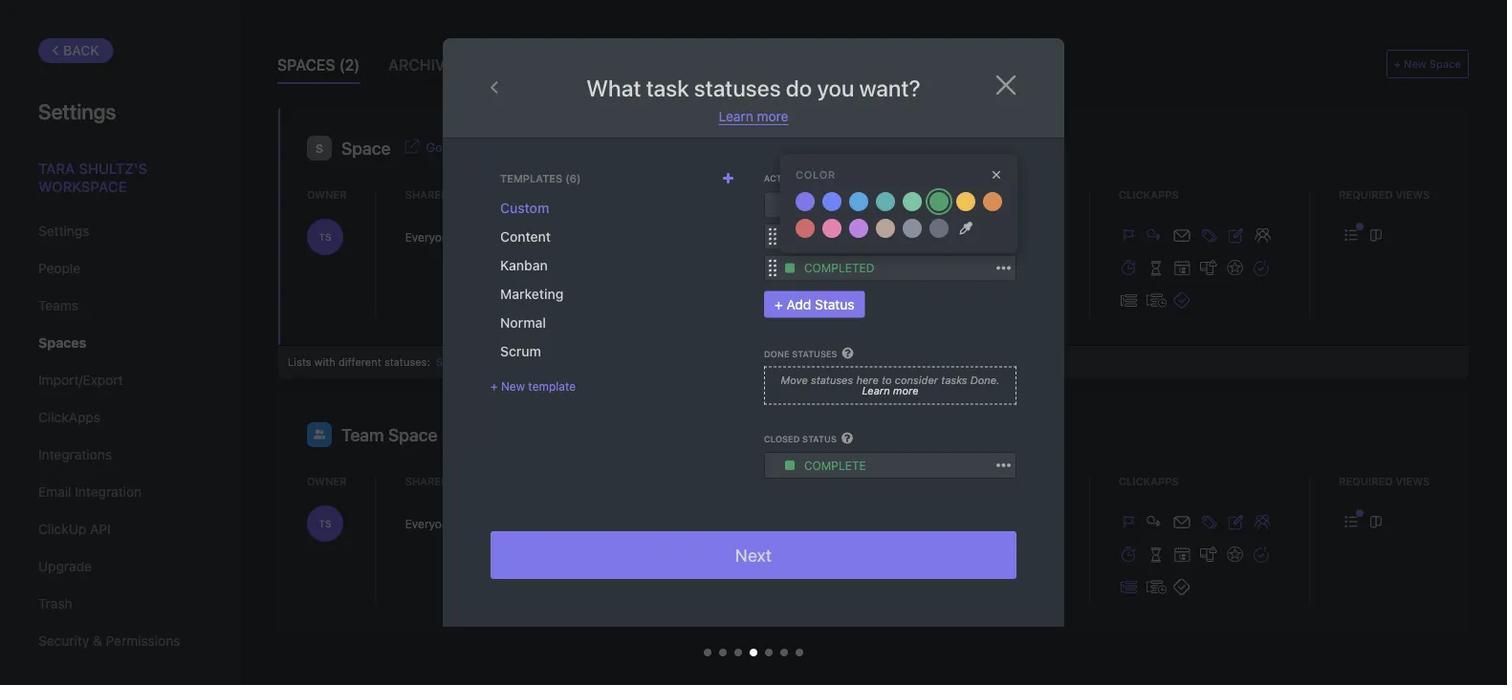 Task type: vqa. For each thing, say whether or not it's contained in the screenshot.
the bottom Learn more link
yes



Task type: locate. For each thing, give the bounding box(es) containing it.
0 vertical spatial +
[[1394, 58, 1401, 70]]

2 horizontal spatial +
[[1394, 58, 1401, 70]]

what task statuses do you want?
[[587, 75, 921, 101]]

1 horizontal spatial learn more link
[[862, 385, 919, 398]]

1 horizontal spatial learn
[[862, 385, 890, 398]]

0 vertical spatial required
[[1339, 188, 1393, 201]]

content
[[500, 229, 551, 245]]

go to space down archived spaces
[[426, 140, 497, 154]]

new
[[1404, 58, 1427, 70], [501, 380, 525, 393]]

clickapps inside 'link'
[[38, 410, 100, 426]]

more
[[757, 109, 789, 124], [893, 385, 919, 398]]

1 schedule from the left
[[436, 356, 483, 368]]

1 vertical spatial more
[[893, 385, 919, 398]]

permissions
[[106, 634, 180, 649]]

status
[[815, 296, 855, 312]]

learn
[[719, 109, 753, 124], [862, 385, 890, 398]]

go to space
[[426, 140, 497, 154], [473, 427, 544, 441]]

clickup api
[[38, 522, 111, 538]]

add
[[787, 296, 811, 312]]

0 horizontal spatial new
[[501, 380, 525, 393]]

1 owner from the top
[[307, 188, 347, 201]]

+ for + new space
[[1394, 58, 1401, 70]]

required views
[[1339, 188, 1430, 201], [1339, 475, 1430, 488]]

go for team space
[[473, 427, 489, 441]]

everyone. for space
[[405, 231, 459, 244]]

1 horizontal spatial schedule
[[516, 356, 563, 368]]

0 vertical spatial statuses
[[762, 188, 816, 201]]

settings down back link
[[38, 99, 116, 123]]

0 vertical spatial with
[[452, 188, 480, 201]]

1 horizontal spatial +
[[775, 296, 783, 312]]

0 horizontal spatial more
[[757, 109, 789, 124]]

in
[[804, 230, 816, 243]]

custom
[[500, 200, 549, 216]]

0 horizontal spatial +
[[491, 380, 498, 393]]

2 shared with from the top
[[405, 475, 480, 488]]

2 everyone. make private from the top
[[405, 517, 531, 531]]

different
[[339, 356, 381, 368]]

statuses for team space
[[762, 475, 816, 488]]

scrum
[[500, 344, 541, 360]]

owner for team space
[[307, 475, 347, 488]]

1 vertical spatial everyone. make private
[[405, 517, 531, 531]]

1 horizontal spatial go
[[473, 427, 489, 441]]

archived spaces
[[389, 56, 531, 74]]

schedule
[[436, 356, 483, 368], [516, 356, 563, 368]]

1 vertical spatial go to space link
[[473, 425, 544, 441]]

new for new space
[[1404, 58, 1427, 70]]

0 vertical spatial learn more link
[[719, 109, 789, 125]]

to do complete
[[765, 231, 849, 241]]

0 vertical spatial go
[[426, 140, 443, 154]]

1 vertical spatial go to space
[[473, 427, 544, 441]]

spaces for spaces
[[38, 335, 87, 351]]

clickapps
[[1119, 188, 1179, 201], [38, 410, 100, 426], [1119, 475, 1179, 488]]

closed status
[[764, 434, 837, 444]]

0 vertical spatial private
[[494, 231, 531, 244]]

1 vertical spatial complete
[[869, 518, 917, 528]]

statuses up to do
[[799, 174, 844, 184]]

0 vertical spatial clickapps
[[1119, 188, 1179, 201]]

do left in
[[779, 518, 793, 528]]

move statuses here to consider tasks done. learn more
[[781, 375, 1000, 398]]

0 vertical spatial owner
[[307, 188, 347, 201]]

go to space link for team space
[[473, 425, 544, 441]]

teams
[[38, 298, 78, 314]]

new for new template
[[501, 380, 525, 393]]

1 vertical spatial required views
[[1339, 475, 1430, 488]]

email
[[38, 484, 71, 500]]

everyone. make private
[[405, 231, 531, 244], [405, 517, 531, 531]]

1 vertical spatial go
[[473, 427, 489, 441]]

go to space link for space
[[426, 138, 497, 154]]

0 vertical spatial everyone. make private
[[405, 231, 531, 244]]

1 vertical spatial statuses
[[762, 475, 816, 488]]

0 horizontal spatial daily
[[486, 356, 510, 368]]

0 vertical spatial new
[[1404, 58, 1427, 70]]

2 views from the top
[[1396, 475, 1430, 488]]

go to space link
[[426, 138, 497, 154], [473, 425, 544, 441]]

statuses up move
[[792, 349, 838, 359]]

learn inside "move statuses here to consider tasks done. learn more"
[[862, 385, 890, 398]]

1 private from the top
[[494, 231, 531, 244]]

1 horizontal spatial complete
[[869, 518, 917, 528]]

private
[[494, 231, 531, 244], [494, 517, 531, 531]]

2 everyone. from the top
[[405, 517, 459, 531]]

go to space link down + new template
[[473, 425, 544, 441]]

daily up "template"
[[566, 356, 590, 368]]

new inside what task statuses do you want? dialog
[[501, 380, 525, 393]]

done.
[[971, 375, 1000, 387]]

workspace
[[38, 178, 127, 195]]

daily up + new template
[[486, 356, 510, 368]]

consider
[[895, 375, 938, 387]]

2 daily from the left
[[566, 356, 590, 368]]

1 vertical spatial learn
[[862, 385, 890, 398]]

go down lists with different statuses: schedule daily , schedule daily
[[473, 427, 489, 441]]

0 vertical spatial settings
[[38, 99, 116, 123]]

with for team space
[[452, 475, 480, 488]]

more down what task statuses do you want?
[[757, 109, 789, 124]]

0 vertical spatial required views
[[1339, 188, 1430, 201]]

settings up people
[[38, 223, 89, 239]]

0 vertical spatial views
[[1396, 188, 1430, 201]]

1 everyone. from the top
[[405, 231, 459, 244]]

complete right 'progress'
[[869, 518, 917, 528]]

do for to do
[[823, 198, 841, 212]]

2 statuses from the top
[[762, 475, 816, 488]]

schedule left the ","
[[436, 356, 483, 368]]

2 shared from the top
[[405, 475, 449, 488]]

with for space
[[452, 188, 480, 201]]

to
[[446, 140, 458, 154], [804, 198, 820, 212], [765, 231, 777, 241], [882, 375, 892, 387], [493, 427, 505, 441], [765, 518, 777, 528]]

1 vertical spatial settings
[[38, 223, 89, 239]]

shared
[[405, 188, 449, 201], [405, 475, 449, 488]]

what
[[587, 75, 641, 101]]

1 vertical spatial new
[[501, 380, 525, 393]]

email integration
[[38, 484, 142, 500]]

trash
[[38, 596, 72, 612]]

0 horizontal spatial schedule
[[436, 356, 483, 368]]

0 vertical spatial shared
[[405, 188, 449, 201]]

shared for space
[[405, 188, 449, 201]]

learn more link
[[719, 109, 789, 125], [862, 385, 919, 398]]

learn more link down what task statuses do you want?
[[719, 109, 789, 125]]

settings element
[[0, 0, 239, 686]]

1 horizontal spatial spaces
[[277, 56, 335, 74]]

2 vertical spatial clickapps
[[1119, 475, 1179, 488]]

2 required views from the top
[[1339, 475, 1430, 488]]

statuses left here
[[811, 375, 853, 387]]

1 vertical spatial shared
[[405, 475, 449, 488]]

go to space for team space
[[473, 427, 544, 441]]

do up "in progress" on the top
[[823, 198, 841, 212]]

task
[[646, 75, 689, 101]]

2 vertical spatial +
[[491, 380, 498, 393]]

complete
[[801, 231, 849, 241], [869, 518, 917, 528]]

in
[[801, 518, 810, 528]]

shared with
[[405, 188, 480, 201], [405, 475, 480, 488]]

go to space down + new template
[[473, 427, 544, 441]]

learn more link left tasks
[[862, 385, 919, 398]]

color options list
[[792, 188, 1006, 242]]

statuses
[[694, 75, 781, 101], [799, 174, 844, 184], [792, 349, 838, 359], [811, 375, 853, 387]]

1 vertical spatial +
[[775, 296, 783, 312]]

shared with left custom
[[405, 188, 480, 201]]

1 views from the top
[[1396, 188, 1430, 201]]

do
[[786, 75, 812, 101], [823, 198, 841, 212], [779, 231, 793, 241], [779, 518, 793, 528]]

team space
[[341, 425, 438, 445]]

0 vertical spatial go to space
[[426, 140, 497, 154]]

,
[[510, 356, 513, 368]]

go to space link down archived spaces
[[426, 138, 497, 154]]

1 required views from the top
[[1339, 188, 1430, 201]]

completed
[[804, 261, 875, 275]]

private for space
[[494, 231, 531, 244]]

1 vertical spatial views
[[1396, 475, 1430, 488]]

0 vertical spatial shared with
[[405, 188, 480, 201]]

0 horizontal spatial complete
[[801, 231, 849, 241]]

statuses for done
[[792, 349, 838, 359]]

2 required from the top
[[1339, 475, 1393, 488]]

spaces right the archived
[[469, 56, 527, 74]]

0 horizontal spatial spaces
[[38, 335, 87, 351]]

do left 'in' on the top
[[779, 231, 793, 241]]

0 vertical spatial go to space link
[[426, 138, 497, 154]]

space
[[1430, 58, 1462, 70], [341, 138, 391, 159], [461, 140, 497, 154], [388, 425, 438, 445], [508, 427, 544, 441]]

2 make from the top
[[462, 517, 491, 531]]

with
[[452, 188, 480, 201], [314, 356, 336, 368], [452, 475, 480, 488]]

spaces down teams
[[38, 335, 87, 351]]

integrations
[[38, 447, 112, 463]]

1 vertical spatial shared with
[[405, 475, 480, 488]]

2 settings from the top
[[38, 223, 89, 239]]

back
[[63, 43, 99, 58]]

do for to do in progress complete
[[779, 518, 793, 528]]

+ new space
[[1394, 58, 1462, 70]]

1 vertical spatial everyone.
[[405, 517, 459, 531]]

spaces inside settings element
[[38, 335, 87, 351]]

1 horizontal spatial new
[[1404, 58, 1427, 70]]

0 horizontal spatial learn
[[719, 109, 753, 124]]

2 private from the top
[[494, 517, 531, 531]]

done statuses
[[764, 349, 838, 359]]

2 vertical spatial with
[[452, 475, 480, 488]]

complete down to do
[[801, 231, 849, 241]]

statuses down active at right
[[762, 188, 816, 201]]

you
[[817, 75, 854, 101]]

1 shared from the top
[[405, 188, 449, 201]]

to right here
[[882, 375, 892, 387]]

0 horizontal spatial go
[[426, 140, 443, 154]]

everyone. make private for space
[[405, 231, 531, 244]]

what task statuses do you want? dialog
[[443, 38, 1065, 675]]

owner
[[307, 188, 347, 201], [307, 475, 347, 488]]

statuses for move
[[811, 375, 853, 387]]

shared with for team space
[[405, 475, 480, 488]]

more right here
[[893, 385, 919, 398]]

learn left consider
[[862, 385, 890, 398]]

1 vertical spatial required
[[1339, 475, 1393, 488]]

1 vertical spatial clickapps
[[38, 410, 100, 426]]

0 vertical spatial more
[[757, 109, 789, 124]]

1 shared with from the top
[[405, 188, 480, 201]]

upgrade
[[38, 559, 92, 575]]

schedule up + new template
[[516, 356, 563, 368]]

do for to do complete
[[779, 231, 793, 241]]

2 owner from the top
[[307, 475, 347, 488]]

statuses
[[762, 188, 816, 201], [762, 475, 816, 488]]

learn down what task statuses do you want?
[[719, 109, 753, 124]]

1 vertical spatial private
[[494, 517, 531, 531]]

statuses inside "move statuses here to consider tasks done. learn more"
[[811, 375, 853, 387]]

spaces left (2)
[[277, 56, 335, 74]]

upgrade link
[[38, 551, 200, 583]]

1 statuses from the top
[[762, 188, 816, 201]]

1 required from the top
[[1339, 188, 1393, 201]]

lists
[[288, 356, 311, 368]]

everyone.
[[405, 231, 459, 244], [405, 517, 459, 531]]

0 vertical spatial everyone.
[[405, 231, 459, 244]]

everyone. for team space
[[405, 517, 459, 531]]

make for team space
[[462, 517, 491, 531]]

statuses down the closed
[[762, 475, 816, 488]]

learn more
[[719, 109, 789, 124]]

shared with down team space
[[405, 475, 480, 488]]

clickapps for space
[[1119, 188, 1179, 201]]

0 vertical spatial make
[[462, 231, 491, 244]]

want?
[[859, 75, 921, 101]]

1 everyone. make private from the top
[[405, 231, 531, 244]]

1 make from the top
[[462, 231, 491, 244]]

1 vertical spatial owner
[[307, 475, 347, 488]]

shared with for space
[[405, 188, 480, 201]]

1 horizontal spatial more
[[893, 385, 919, 398]]

tasks
[[942, 375, 968, 387]]

1 vertical spatial make
[[462, 517, 491, 531]]

go down the archived
[[426, 140, 443, 154]]

spaces
[[277, 56, 335, 74], [469, 56, 527, 74], [38, 335, 87, 351]]

0 vertical spatial complete
[[801, 231, 849, 241]]

to do
[[804, 198, 841, 212]]

1 horizontal spatial daily
[[566, 356, 590, 368]]



Task type: describe. For each thing, give the bounding box(es) containing it.
&
[[93, 634, 102, 649]]

tara shultz's workspace
[[38, 160, 147, 195]]

here
[[856, 375, 879, 387]]

status
[[803, 434, 837, 444]]

shared for team space
[[405, 475, 449, 488]]

clickapps link
[[38, 402, 200, 434]]

import/export link
[[38, 364, 200, 397]]

+ for + add status
[[775, 296, 783, 312]]

go for space
[[426, 140, 443, 154]]

security & permissions link
[[38, 626, 200, 658]]

clickapps for team space
[[1119, 475, 1179, 488]]

template
[[528, 380, 576, 393]]

required views for team space
[[1339, 475, 1430, 488]]

archived
[[389, 56, 465, 74]]

progress
[[812, 518, 861, 528]]

clickup api link
[[38, 514, 200, 546]]

settings inside settings 'link'
[[38, 223, 89, 239]]

required views for space
[[1339, 188, 1430, 201]]

kanban
[[500, 258, 548, 274]]

2 schedule from the left
[[516, 356, 563, 368]]

1 vertical spatial with
[[314, 356, 336, 368]]

back link
[[38, 38, 114, 63]]

shultz's
[[79, 160, 147, 176]]

1 settings from the top
[[38, 99, 116, 123]]

to left in
[[765, 518, 777, 528]]

spaces (2)
[[277, 56, 360, 74]]

more inside "move statuses here to consider tasks done. learn more"
[[893, 385, 919, 398]]

owner for space
[[307, 188, 347, 201]]

import/export
[[38, 373, 123, 388]]

+ add status
[[775, 296, 855, 312]]

to inside "move statuses here to consider tasks done. learn more"
[[882, 375, 892, 387]]

dropdown menu image
[[785, 263, 795, 273]]

user group image
[[314, 430, 325, 440]]

email integration link
[[38, 476, 200, 509]]

statuses for active
[[799, 174, 844, 184]]

color
[[796, 169, 836, 181]]

integration
[[75, 484, 142, 500]]

to left 'in' on the top
[[765, 231, 777, 241]]

trash link
[[38, 588, 200, 621]]

done
[[764, 349, 790, 359]]

teams link
[[38, 290, 200, 322]]

security & permissions
[[38, 634, 180, 649]]

statuses for space
[[762, 188, 816, 201]]

required for space
[[1339, 188, 1393, 201]]

statuses:
[[384, 356, 430, 368]]

do left you
[[786, 75, 812, 101]]

+ for + new template
[[491, 380, 498, 393]]

make for space
[[462, 231, 491, 244]]

active
[[764, 174, 796, 184]]

active statuses
[[764, 174, 844, 184]]

spaces for spaces (2)
[[277, 56, 335, 74]]

1 daily from the left
[[486, 356, 510, 368]]

views for space
[[1396, 188, 1430, 201]]

to down archived spaces
[[446, 140, 458, 154]]

closed
[[764, 434, 800, 444]]

everyone. make private for team space
[[405, 517, 531, 531]]

normal
[[500, 315, 546, 331]]

team
[[341, 425, 384, 445]]

(2)
[[339, 56, 360, 74]]

people
[[38, 261, 80, 276]]

0 horizontal spatial learn more link
[[719, 109, 789, 125]]

+ new template
[[491, 380, 576, 393]]

go to space for space
[[426, 140, 497, 154]]

required for team space
[[1339, 475, 1393, 488]]

progress
[[819, 230, 880, 243]]

0 vertical spatial learn
[[719, 109, 753, 124]]

people link
[[38, 253, 200, 285]]

2 horizontal spatial spaces
[[469, 56, 527, 74]]

to down active statuses
[[804, 198, 820, 212]]

to do in progress complete
[[765, 518, 917, 528]]

private for team space
[[494, 517, 531, 531]]

complete
[[804, 459, 866, 473]]

in progress
[[804, 230, 880, 243]]

move
[[781, 375, 808, 387]]

marketing
[[500, 286, 564, 302]]

api
[[90, 522, 111, 538]]

spaces link
[[38, 327, 200, 360]]

statuses up learn more
[[694, 75, 781, 101]]

tara
[[38, 160, 75, 176]]

views for team space
[[1396, 475, 1430, 488]]

1 vertical spatial learn more link
[[862, 385, 919, 398]]

integrations link
[[38, 439, 200, 472]]

security
[[38, 634, 89, 649]]

clickup
[[38, 522, 86, 538]]

to down + new template
[[493, 427, 505, 441]]

lists with different statuses: schedule daily , schedule daily
[[288, 356, 590, 368]]

settings link
[[38, 215, 200, 248]]



